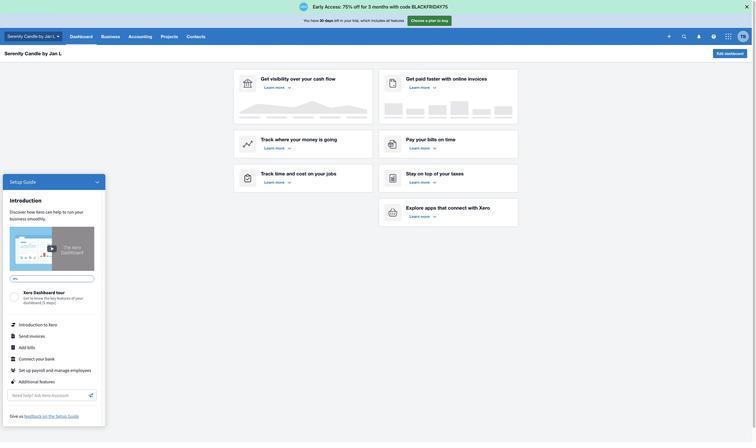 Task type: describe. For each thing, give the bounding box(es) containing it.
learn more button for where
[[261, 144, 295, 153]]

1 vertical spatial by
[[42, 50, 48, 56]]

trial,
[[353, 19, 360, 23]]

explore apps that connect with xero
[[406, 205, 490, 211]]

1 vertical spatial serenity
[[5, 50, 23, 56]]

dashboard
[[70, 34, 93, 39]]

you
[[304, 19, 310, 23]]

add-ons icon image
[[385, 204, 402, 221]]

get for get visibility over your cash flow
[[261, 76, 269, 82]]

features
[[391, 19, 404, 23]]

more for where
[[276, 146, 285, 150]]

navigation inside "banner"
[[66, 28, 664, 45]]

and
[[287, 171, 295, 177]]

learn more button for your
[[406, 144, 440, 153]]

your right "where"
[[291, 136, 301, 142]]

serenity candle by jan l inside popup button
[[7, 34, 55, 39]]

learn more for time
[[264, 180, 285, 185]]

1 horizontal spatial with
[[468, 205, 478, 211]]

by inside popup button
[[39, 34, 44, 39]]

learn more for where
[[264, 146, 285, 150]]

xero
[[479, 205, 490, 211]]

of
[[434, 171, 438, 177]]

accounting button
[[124, 28, 157, 45]]

more for paid
[[421, 85, 430, 90]]

online
[[453, 76, 467, 82]]

more for your
[[421, 146, 430, 150]]

edit dashboard button
[[713, 49, 748, 58]]

learn more for paid
[[410, 85, 430, 90]]

in
[[340, 19, 343, 23]]

track where your money is going
[[261, 136, 337, 142]]

more for on
[[421, 180, 430, 185]]

connect
[[448, 205, 467, 211]]

a
[[426, 18, 428, 23]]

learn more for your
[[410, 146, 430, 150]]

learn more button for time
[[261, 178, 295, 187]]

plan
[[429, 18, 436, 23]]

projects
[[161, 34, 178, 39]]

l inside popup button
[[53, 34, 55, 39]]

all
[[386, 19, 390, 23]]

0 horizontal spatial on
[[308, 171, 314, 177]]

learn for time
[[264, 180, 275, 185]]

tb
[[741, 34, 746, 39]]

learn for on
[[410, 180, 420, 185]]

to
[[437, 18, 441, 23]]

banking icon image
[[239, 75, 256, 92]]

projects button
[[157, 28, 182, 45]]

learn for visibility
[[264, 85, 275, 90]]

jan inside popup button
[[45, 34, 52, 39]]

pay
[[406, 136, 415, 142]]

cash
[[313, 76, 324, 82]]

choose
[[411, 18, 425, 23]]

choose a plan to buy
[[411, 18, 448, 23]]

projects icon image
[[239, 170, 256, 187]]

track time and cost on your jobs
[[261, 171, 337, 177]]

get paid faster with online invoices
[[406, 76, 487, 82]]

1 horizontal spatial l
[[59, 50, 62, 56]]

that
[[438, 205, 447, 211]]

serenity inside popup button
[[7, 34, 23, 39]]

pay your bills on time
[[406, 136, 456, 142]]

1 horizontal spatial time
[[446, 136, 456, 142]]

stay on top of your taxes
[[406, 171, 464, 177]]

0 vertical spatial with
[[442, 76, 452, 82]]

cost
[[296, 171, 307, 177]]

1 horizontal spatial on
[[418, 171, 424, 177]]

over
[[290, 76, 301, 82]]

your right over
[[302, 76, 312, 82]]

you have 30 days left in your trial, which includes all features
[[304, 18, 404, 23]]

30
[[320, 18, 324, 23]]

your right "pay"
[[416, 136, 426, 142]]

visibility
[[270, 76, 289, 82]]

invoices preview bar graph image
[[385, 101, 513, 119]]

taxes
[[451, 171, 464, 177]]

going
[[324, 136, 337, 142]]



Task type: vqa. For each thing, say whether or not it's contained in the screenshot.
group within the button
no



Task type: locate. For each thing, give the bounding box(es) containing it.
learn for where
[[264, 146, 275, 150]]

learn more down "pay"
[[410, 146, 430, 150]]

1 get from the left
[[261, 76, 269, 82]]

track money icon image
[[239, 136, 256, 153]]

2 track from the top
[[261, 171, 274, 177]]

serenity candle by jan l
[[7, 34, 55, 39], [5, 50, 62, 56]]

learn more button down "where"
[[261, 144, 295, 153]]

invoices
[[468, 76, 487, 82]]

2 get from the left
[[406, 76, 414, 82]]

where
[[275, 136, 289, 142]]

track
[[261, 136, 274, 142], [261, 171, 274, 177]]

explore
[[406, 205, 424, 211]]

accounting
[[129, 34, 152, 39]]

1 vertical spatial time
[[275, 171, 285, 177]]

more down visibility
[[276, 85, 285, 90]]

faster
[[427, 76, 440, 82]]

with
[[442, 76, 452, 82], [468, 205, 478, 211]]

edit
[[717, 51, 724, 56]]

your
[[344, 19, 352, 23], [302, 76, 312, 82], [291, 136, 301, 142], [416, 136, 426, 142], [315, 171, 325, 177], [440, 171, 450, 177]]

learn down explore
[[410, 214, 420, 219]]

learn down stay
[[410, 180, 420, 185]]

0 vertical spatial l
[[53, 34, 55, 39]]

learn more button for on
[[406, 178, 440, 187]]

learn more button down visibility
[[261, 83, 295, 92]]

0 vertical spatial time
[[446, 136, 456, 142]]

learn more button for visibility
[[261, 83, 295, 92]]

candle
[[24, 34, 38, 39], [25, 50, 41, 56]]

learn more down visibility
[[264, 85, 285, 90]]

svg image
[[726, 34, 732, 39], [682, 34, 686, 39], [712, 34, 716, 39], [668, 35, 671, 38]]

1 horizontal spatial svg image
[[697, 34, 701, 39]]

invoices icon image
[[385, 75, 402, 92]]

on right "cost" on the top left of page
[[308, 171, 314, 177]]

more down apps
[[421, 214, 430, 219]]

track right projects icon on the top left of the page
[[261, 171, 274, 177]]

more for time
[[276, 180, 285, 185]]

bills icon image
[[385, 136, 402, 153]]

2 horizontal spatial on
[[438, 136, 444, 142]]

dashboard
[[725, 51, 744, 56]]

more for visibility
[[276, 85, 285, 90]]

bills
[[428, 136, 437, 142]]

learn for paid
[[410, 85, 420, 90]]

flow
[[326, 76, 336, 82]]

learn more for visibility
[[264, 85, 285, 90]]

0 vertical spatial serenity
[[7, 34, 23, 39]]

learn for apps
[[410, 214, 420, 219]]

on left top
[[418, 171, 424, 177]]

learn more button down pay your bills on time
[[406, 144, 440, 153]]

0 horizontal spatial with
[[442, 76, 452, 82]]

1 vertical spatial candle
[[25, 50, 41, 56]]

includes
[[371, 19, 385, 23]]

l
[[53, 34, 55, 39], [59, 50, 62, 56]]

time right bills on the top right of the page
[[446, 136, 456, 142]]

money
[[302, 136, 318, 142]]

0 horizontal spatial svg image
[[57, 36, 59, 37]]

get visibility over your cash flow
[[261, 76, 336, 82]]

banner
[[0, 14, 752, 45]]

svg image inside serenity candle by jan l popup button
[[57, 36, 59, 37]]

0 vertical spatial candle
[[24, 34, 38, 39]]

dashboard link
[[66, 28, 97, 45]]

get left visibility
[[261, 76, 269, 82]]

banner containing tb
[[0, 14, 752, 45]]

get
[[261, 76, 269, 82], [406, 76, 414, 82]]

0 vertical spatial jan
[[45, 34, 52, 39]]

business
[[101, 34, 120, 39]]

learn more button for paid
[[406, 83, 440, 92]]

0 horizontal spatial get
[[261, 76, 269, 82]]

learn more button down and
[[261, 178, 295, 187]]

contacts
[[187, 34, 206, 39]]

edit dashboard
[[717, 51, 744, 56]]

business button
[[97, 28, 124, 45]]

your inside you have 30 days left in your trial, which includes all features
[[344, 19, 352, 23]]

learn more down stay
[[410, 180, 430, 185]]

on right bills on the top right of the page
[[438, 136, 444, 142]]

learn down "pay"
[[410, 146, 420, 150]]

more down paid at the top right of the page
[[421, 85, 430, 90]]

time
[[446, 136, 456, 142], [275, 171, 285, 177]]

time left and
[[275, 171, 285, 177]]

more down track time and cost on your jobs
[[276, 180, 285, 185]]

left
[[334, 19, 339, 23]]

your left jobs
[[315, 171, 325, 177]]

learn more button
[[261, 83, 295, 92], [406, 83, 440, 92], [261, 144, 295, 153], [406, 144, 440, 153], [261, 178, 295, 187], [406, 178, 440, 187], [406, 212, 440, 221]]

by
[[39, 34, 44, 39], [42, 50, 48, 56]]

banking preview line graph image
[[239, 101, 368, 119]]

0 horizontal spatial l
[[53, 34, 55, 39]]

learn more for on
[[410, 180, 430, 185]]

learn more down paid at the top right of the page
[[410, 85, 430, 90]]

days
[[325, 18, 333, 23]]

learn more button down top
[[406, 178, 440, 187]]

have
[[311, 19, 319, 23]]

learn more down "where"
[[264, 146, 285, 150]]

1 vertical spatial jan
[[49, 50, 57, 56]]

learn down paid at the top right of the page
[[410, 85, 420, 90]]

jobs
[[327, 171, 337, 177]]

1 vertical spatial track
[[261, 171, 274, 177]]

learn more down track time and cost on your jobs
[[264, 180, 285, 185]]

get left paid at the top right of the page
[[406, 76, 414, 82]]

track left "where"
[[261, 136, 274, 142]]

learn more button down paid at the top right of the page
[[406, 83, 440, 92]]

candle inside popup button
[[24, 34, 38, 39]]

learn more
[[264, 85, 285, 90], [410, 85, 430, 90], [264, 146, 285, 150], [410, 146, 430, 150], [264, 180, 285, 185], [410, 180, 430, 185], [410, 214, 430, 219]]

learn down visibility
[[264, 85, 275, 90]]

tb button
[[738, 28, 752, 45]]

get for get paid faster with online invoices
[[406, 76, 414, 82]]

learn more for apps
[[410, 214, 430, 219]]

stay
[[406, 171, 416, 177]]

on
[[438, 136, 444, 142], [308, 171, 314, 177], [418, 171, 424, 177]]

jan
[[45, 34, 52, 39], [49, 50, 57, 56]]

learn right projects icon on the top left of the page
[[264, 180, 275, 185]]

dialog
[[0, 0, 756, 14]]

buy
[[442, 18, 448, 23]]

navigation containing dashboard
[[66, 28, 664, 45]]

apps
[[425, 205, 436, 211]]

which
[[361, 19, 370, 23]]

your right in
[[344, 19, 352, 23]]

paid
[[416, 76, 426, 82]]

0 vertical spatial track
[[261, 136, 274, 142]]

more down "where"
[[276, 146, 285, 150]]

1 track from the top
[[261, 136, 274, 142]]

serenity candle by jan l button
[[0, 28, 66, 45]]

0 vertical spatial by
[[39, 34, 44, 39]]

more for apps
[[421, 214, 430, 219]]

0 vertical spatial serenity candle by jan l
[[7, 34, 55, 39]]

learn more button for apps
[[406, 212, 440, 221]]

more
[[276, 85, 285, 90], [421, 85, 430, 90], [276, 146, 285, 150], [421, 146, 430, 150], [276, 180, 285, 185], [421, 180, 430, 185], [421, 214, 430, 219]]

track for track where your money is going
[[261, 136, 274, 142]]

1 vertical spatial serenity candle by jan l
[[5, 50, 62, 56]]

1 vertical spatial with
[[468, 205, 478, 211]]

more down pay your bills on time
[[421, 146, 430, 150]]

more down top
[[421, 180, 430, 185]]

top
[[425, 171, 433, 177]]

learn right track money icon at top left
[[264, 146, 275, 150]]

is
[[319, 136, 323, 142]]

track for track time and cost on your jobs
[[261, 171, 274, 177]]

serenity
[[7, 34, 23, 39], [5, 50, 23, 56]]

your right of
[[440, 171, 450, 177]]

svg image
[[697, 34, 701, 39], [57, 36, 59, 37]]

with right faster
[[442, 76, 452, 82]]

learn
[[264, 85, 275, 90], [410, 85, 420, 90], [264, 146, 275, 150], [410, 146, 420, 150], [264, 180, 275, 185], [410, 180, 420, 185], [410, 214, 420, 219]]

1 vertical spatial l
[[59, 50, 62, 56]]

contacts button
[[182, 28, 210, 45]]

learn more button down apps
[[406, 212, 440, 221]]

with left 'xero' at the right of the page
[[468, 205, 478, 211]]

taxes icon image
[[385, 170, 402, 187]]

learn more down explore
[[410, 214, 430, 219]]

learn for your
[[410, 146, 420, 150]]

navigation
[[66, 28, 664, 45]]

0 horizontal spatial time
[[275, 171, 285, 177]]

1 horizontal spatial get
[[406, 76, 414, 82]]



